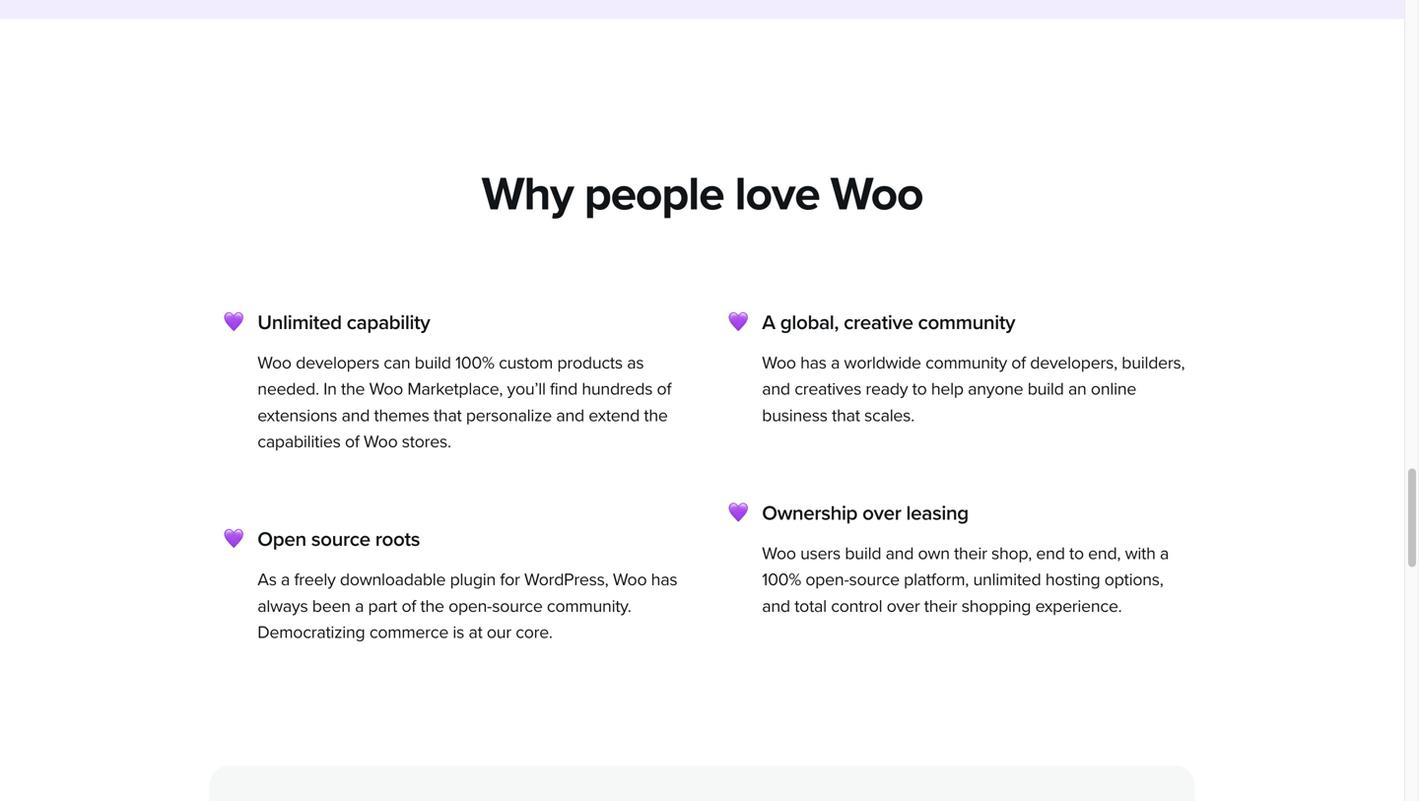 Task type: vqa. For each thing, say whether or not it's contained in the screenshot.
application within button
no



Task type: describe. For each thing, give the bounding box(es) containing it.
personalize
[[466, 405, 552, 426]]

💜 for unlimited capability
[[224, 310, 243, 335]]

ownership over leasing
[[762, 501, 969, 526]]

can
[[384, 352, 410, 374]]

woo has a worldwide community of developers, builders, and creatives ready to help anyone build an online business that scales.
[[762, 352, 1185, 426]]

to inside the woo users build and own their shop, end to end, with a 100% open-source platform, unlimited hosting options, and total control over their shopping experience.
[[1069, 543, 1084, 564]]

open- inside "as a freely downloadable plugin for wordpress, woo has always been a part of the open-source community. democratizing commerce is at our core."
[[449, 596, 492, 617]]

an
[[1068, 379, 1087, 400]]

capability
[[347, 310, 430, 335]]

global,
[[780, 310, 839, 335]]

extend
[[589, 405, 640, 426]]

unlimited
[[258, 310, 342, 335]]

democratizing
[[258, 622, 365, 643]]

over inside the woo users build and own their shop, end to end, with a 100% open-source platform, unlimited hosting options, and total control over their shopping experience.
[[887, 596, 920, 617]]

as a freely downloadable plugin for wordpress, woo has always been a part of the open-source community. democratizing commerce is at our core.
[[258, 569, 677, 643]]

a inside woo has a worldwide community of developers, builders, and creatives ready to help anyone build an online business that scales.
[[831, 352, 840, 374]]

with
[[1125, 543, 1156, 564]]

been
[[312, 596, 351, 617]]

100% inside woo developers can build 100% custom products as needed. in the woo marketplace, you'll find hundreds of extensions and themes that personalize and extend the capabilities of woo stores.
[[455, 352, 495, 374]]

builders,
[[1122, 352, 1185, 374]]

people
[[584, 166, 724, 223]]

community.
[[547, 596, 631, 617]]

open
[[258, 527, 306, 552]]

end
[[1036, 543, 1065, 564]]

creatives
[[795, 379, 862, 400]]

business
[[762, 405, 828, 426]]

open source roots
[[258, 527, 420, 552]]

community inside woo has a worldwide community of developers, builders, and creatives ready to help anyone build an online business that scales.
[[926, 352, 1007, 374]]

developers,
[[1030, 352, 1118, 374]]

plugin
[[450, 569, 496, 591]]

shopping
[[962, 596, 1031, 617]]

our
[[487, 622, 511, 643]]

and down find
[[556, 405, 584, 426]]

0 vertical spatial over
[[863, 501, 901, 526]]

ownership
[[762, 501, 858, 526]]

freely
[[294, 569, 336, 591]]

products
[[557, 352, 623, 374]]

0 vertical spatial community
[[918, 310, 1015, 335]]

wordpress,
[[524, 569, 609, 591]]

unlimited
[[973, 569, 1041, 591]]

own
[[918, 543, 950, 564]]

in
[[323, 379, 337, 400]]

a global, creative community
[[762, 310, 1015, 335]]

source inside "as a freely downloadable plugin for wordpress, woo has always been a part of the open-source community. democratizing commerce is at our core."
[[492, 596, 543, 617]]

commerce
[[369, 622, 449, 643]]

0 vertical spatial the
[[341, 379, 365, 400]]

love
[[735, 166, 820, 223]]

part
[[368, 596, 397, 617]]

always
[[258, 596, 308, 617]]

and left themes
[[342, 405, 370, 426]]

build inside woo has a worldwide community of developers, builders, and creatives ready to help anyone build an online business that scales.
[[1028, 379, 1064, 400]]

0 vertical spatial their
[[954, 543, 987, 564]]

build inside woo developers can build 100% custom products as needed. in the woo marketplace, you'll find hundreds of extensions and themes that personalize and extend the capabilities of woo stores.
[[415, 352, 451, 374]]

anyone
[[968, 379, 1023, 400]]

a
[[762, 310, 776, 335]]

hosting
[[1046, 569, 1100, 591]]

has inside woo has a worldwide community of developers, builders, and creatives ready to help anyone build an online business that scales.
[[800, 352, 827, 374]]

and left total
[[762, 596, 790, 617]]

for
[[500, 569, 520, 591]]

and inside woo has a worldwide community of developers, builders, and creatives ready to help anyone build an online business that scales.
[[762, 379, 790, 400]]

leasing
[[906, 501, 969, 526]]

shop,
[[992, 543, 1032, 564]]



Task type: locate. For each thing, give the bounding box(es) containing it.
a inside the woo users build and own their shop, end to end, with a 100% open-source platform, unlimited hosting options, and total control over their shopping experience.
[[1160, 543, 1169, 564]]

a left the part
[[355, 596, 364, 617]]

total
[[795, 596, 827, 617]]

their right own
[[954, 543, 987, 564]]

the inside "as a freely downloadable plugin for wordpress, woo has always been a part of the open-source community. democratizing commerce is at our core."
[[420, 596, 444, 617]]

woo inside woo has a worldwide community of developers, builders, and creatives ready to help anyone build an online business that scales.
[[762, 352, 796, 374]]

creative
[[844, 310, 913, 335]]

why people love woo
[[482, 166, 923, 223]]

their
[[954, 543, 987, 564], [924, 596, 957, 617]]

0 horizontal spatial open-
[[449, 596, 492, 617]]

0 vertical spatial to
[[912, 379, 927, 400]]

capabilities
[[258, 431, 341, 452]]

of right 'hundreds'
[[657, 379, 671, 400]]

build down ownership over leasing
[[845, 543, 881, 564]]

a right with at the bottom right of the page
[[1160, 543, 1169, 564]]

woo developers can build 100% custom products as needed. in the woo marketplace, you'll find hundreds of extensions and themes that personalize and extend the capabilities of woo stores.
[[258, 352, 671, 452]]

a
[[831, 352, 840, 374], [1160, 543, 1169, 564], [281, 569, 290, 591], [355, 596, 364, 617]]

2 horizontal spatial the
[[644, 405, 668, 426]]

1 vertical spatial their
[[924, 596, 957, 617]]

1 vertical spatial build
[[1028, 379, 1064, 400]]

1 horizontal spatial the
[[420, 596, 444, 617]]

woo
[[831, 166, 923, 223], [258, 352, 292, 374], [762, 352, 796, 374], [369, 379, 403, 400], [364, 431, 398, 452], [762, 543, 796, 564], [613, 569, 647, 591]]

source up freely
[[311, 527, 370, 552]]

a up creatives
[[831, 352, 840, 374]]

1 vertical spatial 100%
[[762, 569, 801, 591]]

has inside "as a freely downloadable plugin for wordpress, woo has always been a part of the open-source community. democratizing commerce is at our core."
[[651, 569, 677, 591]]

over left the leasing
[[863, 501, 901, 526]]

build inside the woo users build and own their shop, end to end, with a 100% open-source platform, unlimited hosting options, and total control over their shopping experience.
[[845, 543, 881, 564]]

100%
[[455, 352, 495, 374], [762, 569, 801, 591]]

100% up marketplace,
[[455, 352, 495, 374]]

0 vertical spatial 100%
[[455, 352, 495, 374]]

1 horizontal spatial source
[[492, 596, 543, 617]]

experience.
[[1036, 596, 1122, 617]]

community up help on the right
[[926, 352, 1007, 374]]

1 vertical spatial community
[[926, 352, 1007, 374]]

stores.
[[402, 431, 451, 452]]

0 vertical spatial build
[[415, 352, 451, 374]]

build
[[415, 352, 451, 374], [1028, 379, 1064, 400], [845, 543, 881, 564]]

platform,
[[904, 569, 969, 591]]

2 that from the left
[[832, 405, 860, 426]]

💜 for ownership over leasing
[[728, 501, 748, 526]]

marketplace,
[[407, 379, 503, 400]]

to
[[912, 379, 927, 400], [1069, 543, 1084, 564]]

1 that from the left
[[434, 405, 462, 426]]

control
[[831, 596, 883, 617]]

100% inside the woo users build and own their shop, end to end, with a 100% open-source platform, unlimited hosting options, and total control over their shopping experience.
[[762, 569, 801, 591]]

scales.
[[864, 405, 915, 426]]

💜 left unlimited
[[224, 310, 243, 335]]

open- down users
[[806, 569, 849, 591]]

1 vertical spatial the
[[644, 405, 668, 426]]

that down creatives
[[832, 405, 860, 426]]

build left 'an'
[[1028, 379, 1064, 400]]

over
[[863, 501, 901, 526], [887, 596, 920, 617]]

options,
[[1105, 569, 1164, 591]]

of right capabilities
[[345, 431, 359, 452]]

2 vertical spatial the
[[420, 596, 444, 617]]

1 vertical spatial to
[[1069, 543, 1084, 564]]

1 vertical spatial open-
[[449, 596, 492, 617]]

1 horizontal spatial build
[[845, 543, 881, 564]]

0 vertical spatial has
[[800, 352, 827, 374]]

and
[[762, 379, 790, 400], [342, 405, 370, 426], [556, 405, 584, 426], [886, 543, 914, 564], [762, 596, 790, 617]]

that inside woo developers can build 100% custom products as needed. in the woo marketplace, you'll find hundreds of extensions and themes that personalize and extend the capabilities of woo stores.
[[434, 405, 462, 426]]

that down marketplace,
[[434, 405, 462, 426]]

2 vertical spatial source
[[492, 596, 543, 617]]

has up creatives
[[800, 352, 827, 374]]

ready
[[866, 379, 908, 400]]

the
[[341, 379, 365, 400], [644, 405, 668, 426], [420, 596, 444, 617]]

open- down plugin
[[449, 596, 492, 617]]

0 vertical spatial source
[[311, 527, 370, 552]]

and left own
[[886, 543, 914, 564]]

woo inside "as a freely downloadable plugin for wordpress, woo has always been a part of the open-source community. democratizing commerce is at our core."
[[613, 569, 647, 591]]

hundreds
[[582, 379, 653, 400]]

why
[[482, 166, 573, 223]]

unlimited capability
[[258, 310, 430, 335]]

of up "anyone"
[[1012, 352, 1026, 374]]

1 horizontal spatial 100%
[[762, 569, 801, 591]]

1 horizontal spatial has
[[800, 352, 827, 374]]

source inside the woo users build and own their shop, end to end, with a 100% open-source platform, unlimited hosting options, and total control over their shopping experience.
[[849, 569, 900, 591]]

of inside "as a freely downloadable plugin for wordpress, woo has always been a part of the open-source community. democratizing commerce is at our core."
[[402, 596, 416, 617]]

worldwide
[[844, 352, 921, 374]]

1 vertical spatial over
[[887, 596, 920, 617]]

0 horizontal spatial that
[[434, 405, 462, 426]]

the up commerce
[[420, 596, 444, 617]]

0 horizontal spatial to
[[912, 379, 927, 400]]

as
[[258, 569, 277, 591]]

💜 left ownership
[[728, 501, 748, 526]]

core.
[[516, 622, 553, 643]]

of inside woo has a worldwide community of developers, builders, and creatives ready to help anyone build an online business that scales.
[[1012, 352, 1026, 374]]

1 horizontal spatial to
[[1069, 543, 1084, 564]]

2 horizontal spatial source
[[849, 569, 900, 591]]

2 horizontal spatial build
[[1028, 379, 1064, 400]]

over down platform,
[[887, 596, 920, 617]]

is
[[453, 622, 464, 643]]

roots
[[375, 527, 420, 552]]

open- inside the woo users build and own their shop, end to end, with a 100% open-source platform, unlimited hosting options, and total control over their shopping experience.
[[806, 569, 849, 591]]

1 horizontal spatial that
[[832, 405, 860, 426]]

build up marketplace,
[[415, 352, 451, 374]]

a right as
[[281, 569, 290, 591]]

to right end at the bottom right of page
[[1069, 543, 1084, 564]]

their down platform,
[[924, 596, 957, 617]]

to left help on the right
[[912, 379, 927, 400]]

extensions
[[258, 405, 337, 426]]

at
[[469, 622, 483, 643]]

custom
[[499, 352, 553, 374]]

of right the part
[[402, 596, 416, 617]]

themes
[[374, 405, 429, 426]]

to inside woo has a worldwide community of developers, builders, and creatives ready to help anyone build an online business that scales.
[[912, 379, 927, 400]]

0 horizontal spatial source
[[311, 527, 370, 552]]

0 horizontal spatial 100%
[[455, 352, 495, 374]]

has right wordpress, at the left bottom of the page
[[651, 569, 677, 591]]

the right the in at left
[[341, 379, 365, 400]]

💜 left a
[[728, 310, 748, 335]]

needed.
[[258, 379, 319, 400]]

end,
[[1088, 543, 1121, 564]]

community
[[918, 310, 1015, 335], [926, 352, 1007, 374]]

help
[[931, 379, 964, 400]]

the right extend
[[644, 405, 668, 426]]

0 vertical spatial open-
[[806, 569, 849, 591]]

💜 left open
[[224, 527, 243, 552]]

source
[[311, 527, 370, 552], [849, 569, 900, 591], [492, 596, 543, 617]]

as
[[627, 352, 644, 374]]

💜
[[224, 310, 243, 335], [728, 310, 748, 335], [728, 501, 748, 526], [224, 527, 243, 552]]

source up 'control'
[[849, 569, 900, 591]]

💜 for open source roots
[[224, 527, 243, 552]]

woo users build and own their shop, end to end, with a 100% open-source platform, unlimited hosting options, and total control over their shopping experience.
[[762, 543, 1169, 617]]

2 vertical spatial build
[[845, 543, 881, 564]]

💜 for a global, creative community
[[728, 310, 748, 335]]

that
[[434, 405, 462, 426], [832, 405, 860, 426]]

and up "business"
[[762, 379, 790, 400]]

developers
[[296, 352, 379, 374]]

has
[[800, 352, 827, 374], [651, 569, 677, 591]]

you'll
[[507, 379, 546, 400]]

0 horizontal spatial build
[[415, 352, 451, 374]]

1 vertical spatial has
[[651, 569, 677, 591]]

that inside woo has a worldwide community of developers, builders, and creatives ready to help anyone build an online business that scales.
[[832, 405, 860, 426]]

0 horizontal spatial has
[[651, 569, 677, 591]]

community up woo has a worldwide community of developers, builders, and creatives ready to help anyone build an online business that scales.
[[918, 310, 1015, 335]]

open-
[[806, 569, 849, 591], [449, 596, 492, 617]]

online
[[1091, 379, 1137, 400]]

100% up total
[[762, 569, 801, 591]]

users
[[800, 543, 841, 564]]

woo inside the woo users build and own their shop, end to end, with a 100% open-source platform, unlimited hosting options, and total control over their shopping experience.
[[762, 543, 796, 564]]

downloadable
[[340, 569, 446, 591]]

1 horizontal spatial open-
[[806, 569, 849, 591]]

1 vertical spatial source
[[849, 569, 900, 591]]

of
[[1012, 352, 1026, 374], [657, 379, 671, 400], [345, 431, 359, 452], [402, 596, 416, 617]]

find
[[550, 379, 578, 400]]

source down for
[[492, 596, 543, 617]]

0 horizontal spatial the
[[341, 379, 365, 400]]



